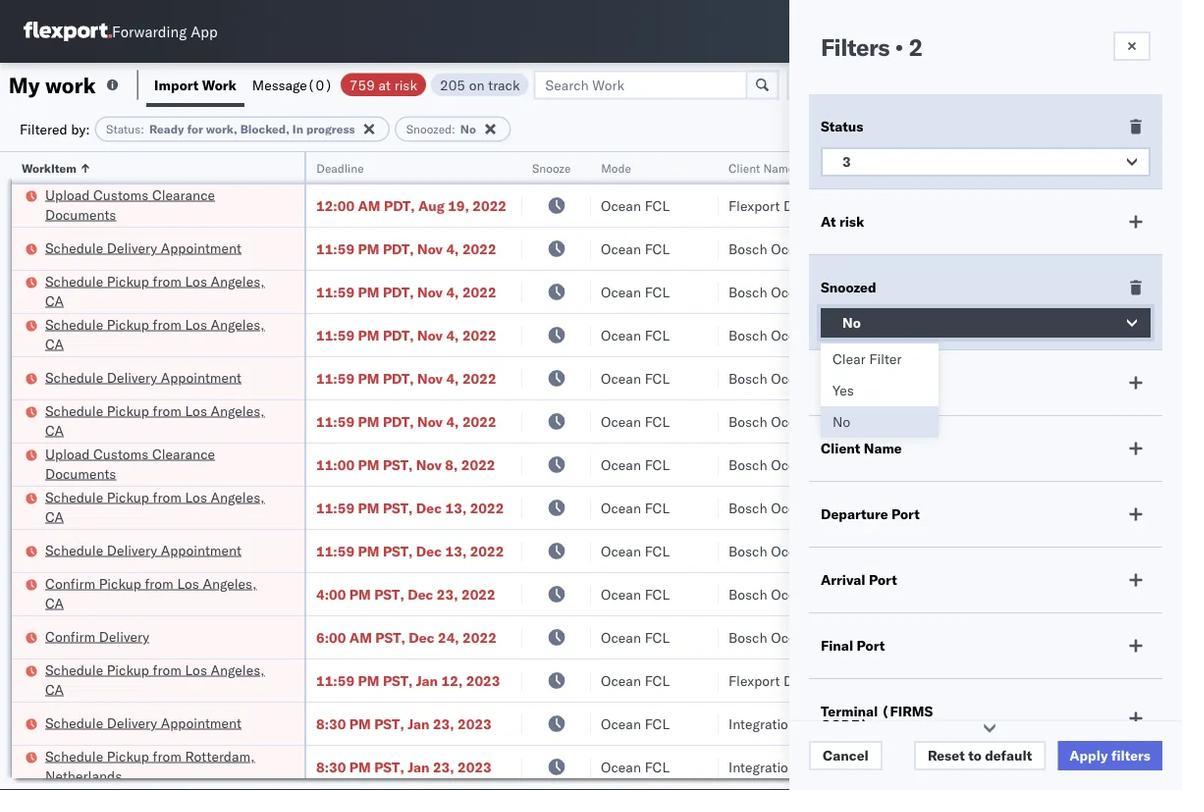 Task type: describe. For each thing, give the bounding box(es) containing it.
10 ocean fcl from the top
[[601, 586, 670, 603]]

6 flex- from the top
[[1084, 413, 1126, 430]]

import work button
[[146, 63, 244, 107]]

final port
[[821, 637, 885, 654]]

angeles, for schedule pickup from los angeles, ca link for fourth schedule pickup from los angeles, ca button from the top
[[211, 489, 265, 506]]

2 4, from the top
[[446, 283, 459, 300]]

10 fcl from the top
[[645, 586, 670, 603]]

departure port
[[821, 506, 920, 523]]

schedule delivery appointment for schedule delivery appointment link associated with 4th schedule delivery appointment button from the top
[[45, 714, 241, 732]]

upload customs clearance documents button for 11:00 pm pst, nov 8, 2022
[[45, 444, 279, 486]]

11:59 pm pst, dec 13, 2022 for schedule pickup from los angeles, ca
[[316, 499, 504, 517]]

pm for third schedule pickup from los angeles, ca button from the top
[[358, 413, 379, 430]]

filters
[[1111, 747, 1151, 764]]

angeles, for schedule pickup from los angeles, ca link corresponding to first schedule pickup from los angeles, ca button from the bottom of the page
[[211, 661, 265, 679]]

from for schedule pickup from los angeles, ca link for fourth schedule pickup from los angeles, ca button from the top
[[153, 489, 182, 506]]

schedule pickup from los angeles, ca link for second schedule pickup from los angeles, ca button from the top
[[45, 315, 279, 354]]

11:59 for third schedule pickup from los angeles, ca button from the top
[[316, 413, 355, 430]]

5 1846748 from the top
[[1126, 413, 1182, 430]]

11:59 pm pdt, nov 4, 2022 for second schedule pickup from los angeles, ca button from the top
[[316, 327, 497, 344]]

14 fcl from the top
[[645, 759, 670, 776]]

4 flex-1846748 from the top
[[1084, 370, 1182, 387]]

pm for 'confirm pickup from los angeles, ca' button
[[349, 586, 371, 603]]

2 flex-1889466 from the top
[[1084, 543, 1182, 560]]

filtered
[[20, 120, 67, 137]]

reset to default
[[928, 747, 1032, 764]]

4 flex- from the top
[[1084, 327, 1126, 344]]

client name button
[[719, 156, 827, 176]]

schedule delivery appointment link for fourth schedule delivery appointment button from the bottom
[[45, 238, 241, 258]]

reset
[[928, 747, 965, 764]]

6 ca from the top
[[45, 681, 64, 698]]

14 ocean fcl from the top
[[601, 759, 670, 776]]

5 flex-1846748 from the top
[[1084, 413, 1182, 430]]

5 ocean fcl from the top
[[601, 370, 670, 387]]

port for final port
[[857, 637, 885, 654]]

import
[[154, 76, 199, 93]]

8,
[[445, 456, 458, 473]]

schedule delivery appointment for fourth schedule delivery appointment button from the bottom schedule delivery appointment link
[[45, 239, 241, 256]]

port for departure port
[[892, 506, 920, 523]]

4 ca from the top
[[45, 508, 64, 525]]

schedule for 4th schedule delivery appointment button from the top
[[45, 714, 103, 732]]

13 ocean fcl from the top
[[601, 715, 670, 733]]

work
[[45, 71, 96, 98]]

upload customs clearance documents button for 12:00 am pdt, aug 19, 2022
[[45, 185, 279, 226]]

3 1846748 from the top
[[1126, 327, 1182, 344]]

4 schedule delivery appointment button from the top
[[45, 713, 241, 735]]

flex id button
[[1043, 156, 1180, 176]]

pm for schedule pickup from rotterdam, netherlands 'button'
[[349, 759, 371, 776]]

2 1846748 from the top
[[1126, 283, 1182, 300]]

am for pdt,
[[358, 197, 381, 214]]

8:30 for schedule delivery appointment
[[316, 715, 346, 733]]

pst, for second schedule delivery appointment button from the bottom schedule delivery appointment link
[[383, 543, 413, 560]]

snooze
[[532, 161, 571, 175]]

on
[[469, 76, 485, 93]]

arrival
[[821, 572, 866, 589]]

pdt, for 1st schedule pickup from los angeles, ca button from the top of the page
[[383, 283, 414, 300]]

integration test account - karl lagerfeld for schedule pickup from rotterdam, netherlands
[[856, 759, 1112, 776]]

4 fcl from the top
[[645, 327, 670, 344]]

pm for fourth schedule pickup from los angeles, ca button from the top
[[358, 499, 379, 517]]

3 flex-1846748 from the top
[[1084, 327, 1182, 344]]

flex-1893174
[[1084, 672, 1182, 689]]

workitem
[[22, 161, 76, 175]]

13, for schedule delivery appointment
[[445, 543, 467, 560]]

4 1846748 from the top
[[1126, 370, 1182, 387]]

schedule for second schedule pickup from los angeles, ca button from the top
[[45, 316, 103, 333]]

action
[[1126, 76, 1169, 93]]

2022 for fourth schedule pickup from los angeles, ca button from the top
[[470, 499, 504, 517]]

customs for 12:00 am pdt, aug 19, 2022
[[93, 186, 149, 203]]

no inside list box
[[833, 413, 851, 431]]

3 ca from the top
[[45, 422, 64, 439]]

code)
[[821, 717, 868, 734]]

12:00 am pdt, aug 19, 2022
[[316, 197, 507, 214]]

2130387 for schedule delivery appointment
[[1126, 715, 1182, 733]]

to
[[968, 747, 982, 764]]

confirm for confirm pickup from los angeles, ca
[[45, 575, 95, 592]]

11 ocean fcl from the top
[[601, 629, 670, 646]]

flexport demo consignee for --
[[729, 197, 890, 214]]

flexport for bookings test consignee
[[729, 672, 780, 689]]

1 11:59 pm pdt, nov 4, 2022 from the top
[[316, 240, 497, 257]]

12 fcl from the top
[[645, 672, 670, 689]]

arrival port
[[821, 572, 897, 589]]

lagerfeld for schedule delivery appointment
[[1053, 715, 1112, 733]]

message (0)
[[252, 76, 333, 93]]

from for schedule pickup from los angeles, ca link corresponding to second schedule pickup from los angeles, ca button from the top
[[153, 316, 182, 333]]

departure
[[821, 506, 888, 523]]

13 fcl from the top
[[645, 715, 670, 733]]

8:30 for schedule pickup from rotterdam, netherlands
[[316, 759, 346, 776]]

dec left 24,
[[409, 629, 435, 646]]

consignee up the reset to default
[[947, 672, 1013, 689]]

205 on track
[[440, 76, 520, 93]]

13 flex- from the top
[[1084, 715, 1126, 733]]

12:00
[[316, 197, 355, 214]]

4 4, from the top
[[446, 370, 459, 387]]

delivery for confirm delivery button
[[99, 628, 149, 645]]

flex id
[[1053, 161, 1090, 175]]

os
[[1127, 24, 1146, 39]]

confirm delivery button
[[45, 627, 149, 649]]

7 flex- from the top
[[1084, 456, 1126, 473]]

status : ready for work, blocked, in progress
[[106, 122, 355, 136]]

4 schedule pickup from los angeles, ca button from the top
[[45, 488, 279, 529]]

schedule pickup from rotterdam, netherlands
[[45, 748, 255, 785]]

am for pst,
[[349, 629, 372, 646]]

1 horizontal spatial risk
[[839, 213, 864, 230]]

pickup inside schedule pickup from rotterdam, netherlands
[[107, 748, 149, 765]]

2 flex-1846748 from the top
[[1084, 283, 1182, 300]]

resize handle column header for consignee button
[[1019, 152, 1043, 790]]

11 fcl from the top
[[645, 629, 670, 646]]

schedule for third schedule pickup from los angeles, ca button from the top
[[45, 402, 103, 419]]

11:59 for 1st schedule pickup from los angeles, ca button from the top of the page
[[316, 283, 355, 300]]

11:59 pm pst, jan 12, 2023
[[316, 672, 500, 689]]

client inside button
[[729, 161, 760, 175]]

apply
[[1070, 747, 1108, 764]]

1 11:59 from the top
[[316, 240, 355, 257]]

schedule pickup from los angeles, ca for schedule pickup from los angeles, ca link for 1st schedule pickup from los angeles, ca button from the top of the page
[[45, 272, 265, 309]]

delivery for 4th schedule delivery appointment button from the top
[[107, 714, 157, 732]]

11:00 pm pst, nov 8, 2022
[[316, 456, 495, 473]]

documents for 11:00
[[45, 465, 116, 482]]

schedule delivery appointment link for 3rd schedule delivery appointment button from the bottom of the page
[[45, 368, 241, 387]]

6:00
[[316, 629, 346, 646]]

apply filters button
[[1058, 741, 1163, 771]]

at
[[379, 76, 391, 93]]

8:30 pm pst, jan 23, 2023 for schedule delivery appointment
[[316, 715, 492, 733]]

ca inside confirm pickup from los angeles, ca
[[45, 595, 64, 612]]

terminal (firms code)
[[821, 703, 933, 734]]

schedule delivery appointment link for second schedule delivery appointment button from the bottom
[[45, 541, 241, 560]]

8 flex- from the top
[[1084, 499, 1126, 517]]

1 vertical spatial client
[[821, 440, 860, 457]]

batch action
[[1084, 76, 1169, 93]]

24,
[[438, 629, 459, 646]]

upload customs clearance documents for 11:00 pm pst, nov 8, 2022
[[45, 445, 215, 482]]

1 vertical spatial 23,
[[433, 715, 454, 733]]

angeles, for schedule pickup from los angeles, ca link for 1st schedule pickup from los angeles, ca button from the top of the page
[[211, 272, 265, 290]]

my work
[[9, 71, 96, 98]]

cancel button
[[809, 741, 883, 771]]

1889466 for 6:00 am pst, dec 24, 2022
[[1126, 629, 1182, 646]]

3 schedule pickup from los angeles, ca button from the top
[[45, 401, 279, 442]]

2022 for second schedule pickup from los angeles, ca button from the top
[[462, 327, 497, 344]]

5 4, from the top
[[446, 413, 459, 430]]

track
[[488, 76, 520, 93]]

3 schedule delivery appointment button from the top
[[45, 541, 241, 562]]

11 flex- from the top
[[1084, 629, 1126, 646]]

11:59 for second schedule pickup from los angeles, ca button from the top
[[316, 327, 355, 344]]

resize handle column header for workitem button
[[281, 152, 304, 790]]

consignee inside button
[[856, 161, 913, 175]]

filtered by:
[[20, 120, 90, 137]]

deadline button
[[306, 156, 503, 176]]

resize handle column header for deadline button
[[499, 152, 522, 790]]

2 schedule delivery appointment button from the top
[[45, 368, 241, 389]]

1 horizontal spatial client name
[[821, 440, 902, 457]]

schedule pickup from rotterdam, netherlands button
[[45, 747, 279, 788]]

2 ocean fcl from the top
[[601, 240, 670, 257]]

for
[[187, 122, 203, 136]]

8 ocean fcl from the top
[[601, 499, 670, 517]]

10 flex- from the top
[[1084, 586, 1126, 603]]

delivery for second schedule delivery appointment button from the bottom
[[107, 542, 157, 559]]

11:59 pm pdt, nov 4, 2022 for 1st schedule pickup from los angeles, ca button from the top of the page
[[316, 283, 497, 300]]

2022 for second schedule delivery appointment button from the bottom
[[470, 543, 504, 560]]

pdt, for 'upload customs clearance documents' button corresponding to 12:00 am pdt, aug 19, 2022
[[384, 197, 415, 214]]

workitem button
[[12, 156, 285, 176]]

schedule for fourth schedule pickup from los angeles, ca button from the top
[[45, 489, 103, 506]]

documents for 12:00
[[45, 206, 116, 223]]

reset to default button
[[914, 741, 1046, 771]]

from for confirm pickup from los angeles, ca link
[[145, 575, 174, 592]]

nov for 'upload customs clearance documents' button corresponding to 11:00 pm pst, nov 8, 2022
[[416, 456, 442, 473]]

4:00 pm pst, dec 23, 2022
[[316, 586, 496, 603]]

4 11:59 from the top
[[316, 370, 355, 387]]

3 fcl from the top
[[645, 283, 670, 300]]

exception
[[886, 76, 950, 93]]

jan for los
[[416, 672, 438, 689]]

mode button
[[591, 156, 699, 176]]

flex-2130387 for schedule delivery appointment
[[1084, 715, 1182, 733]]

14 flex- from the top
[[1084, 759, 1126, 776]]

1889466 for 11:59 pm pst, dec 13, 2022
[[1126, 499, 1182, 517]]

filters • 2
[[821, 32, 923, 62]]

bookings test consignee
[[856, 672, 1013, 689]]

integration for schedule delivery appointment
[[856, 715, 924, 733]]

2 schedule pickup from los angeles, ca button from the top
[[45, 315, 279, 356]]

1 schedule delivery appointment button from the top
[[45, 238, 241, 260]]

work
[[202, 76, 236, 93]]

deadline
[[316, 161, 364, 175]]

snoozed : no
[[406, 122, 476, 136]]

confirm delivery link
[[45, 627, 149, 647]]

23, for los
[[437, 586, 458, 603]]

6 1846748 from the top
[[1126, 456, 1182, 473]]

6 fcl from the top
[[645, 413, 670, 430]]

schedule pickup from los angeles, ca for schedule pickup from los angeles, ca link associated with third schedule pickup from los angeles, ca button from the top
[[45, 402, 265, 439]]

schedule pickup from rotterdam, netherlands link
[[45, 747, 279, 786]]

confirm pickup from los angeles, ca button
[[45, 574, 279, 615]]

resize handle column header for 'mode' button
[[695, 152, 719, 790]]

9 flex- from the top
[[1084, 543, 1126, 560]]

upload customs clearance documents link for 11:00 pm pst, nov 8, 2022
[[45, 444, 279, 484]]

6:00 am pst, dec 24, 2022
[[316, 629, 497, 646]]

forwarding app
[[112, 22, 218, 41]]

angeles, for confirm pickup from los angeles, ca link
[[203, 575, 257, 592]]

appointment for fourth schedule delivery appointment button from the bottom
[[161, 239, 241, 256]]

message
[[252, 76, 307, 93]]

6 ocean fcl from the top
[[601, 413, 670, 430]]

yes
[[833, 382, 854, 399]]

pm for first schedule pickup from los angeles, ca button from the bottom of the page
[[358, 672, 379, 689]]

file
[[859, 76, 883, 93]]

•
[[895, 32, 903, 62]]

1 1846748 from the top
[[1126, 240, 1182, 257]]

4 11:59 pm pdt, nov 4, 2022 from the top
[[316, 370, 497, 387]]

schedule pickup from los angeles, ca for schedule pickup from los angeles, ca link corresponding to first schedule pickup from los angeles, ca button from the bottom of the page
[[45, 661, 265, 698]]

12 flex- from the top
[[1084, 672, 1126, 689]]

1 4, from the top
[[446, 240, 459, 257]]

integration test account - karl lagerfeld for schedule delivery appointment
[[856, 715, 1112, 733]]

- right at
[[856, 197, 865, 214]]

pm for 4th schedule delivery appointment button from the top
[[349, 715, 371, 733]]

flex-1889466 for 4:00 pm pst, dec 23, 2022
[[1084, 586, 1182, 603]]

1 flex-1846748 from the top
[[1084, 240, 1182, 257]]

3
[[843, 153, 851, 170]]

7 resize handle column header from the left
[[1147, 152, 1170, 790]]

2
[[909, 32, 923, 62]]

list box containing clear filter
[[821, 344, 939, 438]]

apply filters
[[1070, 747, 1151, 764]]

flex-2130387 for schedule pickup from rotterdam, netherlands
[[1084, 759, 1182, 776]]

appointment for 3rd schedule delivery appointment button from the bottom of the page
[[161, 369, 241, 386]]

Search Work text field
[[534, 70, 748, 100]]

2023 for rotterdam,
[[458, 759, 492, 776]]

client name inside client name button
[[729, 161, 795, 175]]

final
[[821, 637, 853, 654]]

id
[[1078, 161, 1090, 175]]

5 fcl from the top
[[645, 370, 670, 387]]

11:59 pm pst, dec 13, 2022 for schedule delivery appointment
[[316, 543, 504, 560]]



Task type: locate. For each thing, give the bounding box(es) containing it.
2022 for 'upload customs clearance documents' button corresponding to 11:00 pm pst, nov 8, 2022
[[461, 456, 495, 473]]

mode right "snooze" on the left of page
[[601, 161, 631, 175]]

schedule for fourth schedule delivery appointment button from the bottom
[[45, 239, 103, 256]]

blocked,
[[240, 122, 290, 136]]

dec up 4:00 pm pst, dec 23, 2022
[[416, 543, 442, 560]]

1 demo from the top
[[784, 197, 820, 214]]

2 schedule pickup from los angeles, ca from the top
[[45, 316, 265, 353]]

0 vertical spatial am
[[358, 197, 381, 214]]

4 schedule delivery appointment link from the top
[[45, 713, 241, 733]]

Search Shipments (/) text field
[[806, 17, 996, 46]]

1 vertical spatial flexport demo consignee
[[729, 672, 890, 689]]

1660288
[[1126, 197, 1182, 214]]

no down on
[[460, 122, 476, 136]]

0 vertical spatial mode
[[601, 161, 631, 175]]

0 horizontal spatial snoozed
[[406, 122, 452, 136]]

9 ocean fcl from the top
[[601, 543, 670, 560]]

- up default
[[1013, 715, 1021, 733]]

11:59 pm pst, dec 13, 2022 down 11:00 pm pst, nov 8, 2022
[[316, 499, 504, 517]]

1 integration from the top
[[856, 715, 924, 733]]

upload for 11:00 pm pst, nov 8, 2022
[[45, 445, 90, 463]]

from for schedule pickup from los angeles, ca link associated with third schedule pickup from los angeles, ca button from the top
[[153, 402, 182, 419]]

snoozed down at risk
[[821, 279, 876, 296]]

2130387 for schedule pickup from rotterdam, netherlands
[[1126, 759, 1182, 776]]

1 vertical spatial 13,
[[445, 543, 467, 560]]

0 vertical spatial upload
[[45, 186, 90, 203]]

3 11:59 from the top
[[316, 327, 355, 344]]

0 vertical spatial port
[[892, 506, 920, 523]]

1 vertical spatial account
[[957, 759, 1009, 776]]

default
[[985, 747, 1032, 764]]

0 vertical spatial jan
[[416, 672, 438, 689]]

ocean
[[601, 197, 641, 214], [601, 240, 641, 257], [771, 240, 811, 257], [899, 240, 939, 257], [601, 283, 641, 300], [771, 283, 811, 300], [899, 283, 939, 300], [601, 327, 641, 344], [771, 327, 811, 344], [899, 327, 939, 344], [601, 370, 641, 387], [771, 370, 811, 387], [899, 370, 939, 387], [601, 413, 641, 430], [771, 413, 811, 430], [899, 413, 939, 430], [601, 456, 641, 473], [771, 456, 811, 473], [899, 456, 939, 473], [601, 499, 641, 517], [771, 499, 811, 517], [899, 499, 939, 517], [601, 543, 641, 560], [771, 543, 811, 560], [899, 543, 939, 560], [601, 586, 641, 603], [771, 586, 811, 603], [899, 586, 939, 603], [601, 629, 641, 646], [771, 629, 811, 646], [899, 629, 939, 646], [601, 672, 641, 689], [601, 715, 641, 733], [601, 759, 641, 776]]

4 schedule pickup from los angeles, ca from the top
[[45, 489, 265, 525]]

8:30
[[316, 715, 346, 733], [316, 759, 346, 776]]

filter
[[869, 351, 902, 368]]

karl up default
[[1025, 715, 1050, 733]]

1 vertical spatial documents
[[45, 465, 116, 482]]

1 : from the left
[[141, 122, 144, 136]]

0 vertical spatial name
[[763, 161, 795, 175]]

2130387
[[1126, 715, 1182, 733], [1126, 759, 1182, 776]]

6 schedule from the top
[[45, 489, 103, 506]]

batch action button
[[1054, 70, 1182, 100]]

1 flexport from the top
[[729, 197, 780, 214]]

0 horizontal spatial :
[[141, 122, 144, 136]]

8 schedule from the top
[[45, 661, 103, 679]]

2 flexport demo consignee from the top
[[729, 672, 890, 689]]

demo for -
[[784, 197, 820, 214]]

2 upload customs clearance documents link from the top
[[45, 444, 279, 484]]

11:00
[[316, 456, 355, 473]]

2 vertical spatial port
[[857, 637, 885, 654]]

my
[[9, 71, 40, 98]]

batch
[[1084, 76, 1123, 93]]

2 fcl from the top
[[645, 240, 670, 257]]

status for status
[[821, 118, 863, 135]]

9 fcl from the top
[[645, 543, 670, 560]]

angeles, for schedule pickup from los angeles, ca link corresponding to second schedule pickup from los angeles, ca button from the top
[[211, 316, 265, 333]]

flex-2130387 up filters at the right of the page
[[1084, 715, 1182, 733]]

filters
[[821, 32, 890, 62]]

upload customs clearance documents for 12:00 am pdt, aug 19, 2022
[[45, 186, 215, 223]]

5 flex- from the top
[[1084, 370, 1126, 387]]

app
[[191, 22, 218, 41]]

consignee
[[856, 161, 913, 175], [824, 197, 890, 214], [824, 672, 890, 689], [947, 672, 1013, 689]]

13, down "8,"
[[445, 499, 467, 517]]

flex-1846748 button
[[1053, 235, 1182, 263], [1053, 235, 1182, 263], [1053, 278, 1182, 306], [1053, 278, 1182, 306], [1053, 322, 1182, 349], [1053, 322, 1182, 349], [1053, 365, 1182, 392], [1053, 365, 1182, 392], [1053, 408, 1182, 435], [1053, 408, 1182, 435], [1053, 451, 1182, 479], [1053, 451, 1182, 479]]

1 2130387 from the top
[[1126, 715, 1182, 733]]

1 horizontal spatial snoozed
[[821, 279, 876, 296]]

mode down clear
[[821, 374, 858, 391]]

3 flex-1889466 from the top
[[1084, 586, 1182, 603]]

1 vertical spatial snoozed
[[821, 279, 876, 296]]

0 vertical spatial clearance
[[152, 186, 215, 203]]

rotterdam,
[[185, 748, 255, 765]]

by:
[[71, 120, 90, 137]]

1 ca from the top
[[45, 292, 64, 309]]

0 vertical spatial flex-2130387
[[1084, 715, 1182, 733]]

: left ready
[[141, 122, 144, 136]]

schedule delivery appointment for second schedule delivery appointment button from the bottom schedule delivery appointment link
[[45, 542, 241, 559]]

11:59 for fourth schedule pickup from los angeles, ca button from the top
[[316, 499, 355, 517]]

2 karl from the top
[[1025, 759, 1050, 776]]

consignee button
[[846, 156, 1023, 176]]

: down 205
[[452, 122, 455, 136]]

list box
[[821, 344, 939, 438]]

mode inside button
[[601, 161, 631, 175]]

pickup inside confirm pickup from los angeles, ca
[[99, 575, 141, 592]]

3 schedule delivery appointment link from the top
[[45, 541, 241, 560]]

1 vertical spatial am
[[349, 629, 372, 646]]

8 fcl from the top
[[645, 499, 670, 517]]

1 karl from the top
[[1025, 715, 1050, 733]]

ca
[[45, 292, 64, 309], [45, 335, 64, 353], [45, 422, 64, 439], [45, 508, 64, 525], [45, 595, 64, 612], [45, 681, 64, 698]]

4 schedule delivery appointment from the top
[[45, 714, 241, 732]]

flexport demo consignee down client name button
[[729, 197, 890, 214]]

1 integration test account - karl lagerfeld from the top
[[856, 715, 1112, 733]]

13, up 4:00 pm pst, dec 23, 2022
[[445, 543, 467, 560]]

0 vertical spatial 13,
[[445, 499, 467, 517]]

3 schedule delivery appointment from the top
[[45, 542, 241, 559]]

1 8:30 pm pst, jan 23, 2023 from the top
[[316, 715, 492, 733]]

upload customs clearance documents button
[[45, 185, 279, 226], [45, 444, 279, 486]]

account for schedule delivery appointment
[[957, 715, 1009, 733]]

confirm down confirm pickup from los angeles, ca
[[45, 628, 95, 645]]

schedule pickup from los angeles, ca link for 1st schedule pickup from los angeles, ca button from the top of the page
[[45, 272, 279, 311]]

integration test account - karl lagerfeld
[[856, 715, 1112, 733], [856, 759, 1112, 776]]

2 documents from the top
[[45, 465, 116, 482]]

appointment for 4th schedule delivery appointment button from the top
[[161, 714, 241, 732]]

1 vertical spatial confirm
[[45, 628, 95, 645]]

flexport. image
[[24, 22, 112, 41]]

0 vertical spatial customs
[[93, 186, 149, 203]]

karl for schedule delivery appointment
[[1025, 715, 1050, 733]]

1 schedule delivery appointment link from the top
[[45, 238, 241, 258]]

0 vertical spatial 2130387
[[1126, 715, 1182, 733]]

dec down 11:00 pm pst, nov 8, 2022
[[416, 499, 442, 517]]

confirm inside button
[[45, 628, 95, 645]]

delivery for fourth schedule delivery appointment button from the bottom
[[107, 239, 157, 256]]

4,
[[446, 240, 459, 257], [446, 283, 459, 300], [446, 327, 459, 344], [446, 370, 459, 387], [446, 413, 459, 430]]

8:30 pm pst, jan 23, 2023
[[316, 715, 492, 733], [316, 759, 492, 776]]

1 vertical spatial 8:30 pm pst, jan 23, 2023
[[316, 759, 492, 776]]

account for schedule pickup from rotterdam, netherlands
[[957, 759, 1009, 776]]

1 vertical spatial integration
[[856, 759, 924, 776]]

clearance
[[152, 186, 215, 203], [152, 445, 215, 463]]

0 vertical spatial confirm
[[45, 575, 95, 592]]

name
[[763, 161, 795, 175], [864, 440, 902, 457]]

snoozed for snoozed
[[821, 279, 876, 296]]

consignee down 3
[[824, 197, 890, 214]]

0 vertical spatial flexport
[[729, 197, 780, 214]]

schedule for second schedule delivery appointment button from the bottom
[[45, 542, 103, 559]]

3 appointment from the top
[[161, 542, 241, 559]]

pdt, for third schedule pickup from los angeles, ca button from the top
[[383, 413, 414, 430]]

: for status
[[141, 122, 144, 136]]

flexport demo consignee
[[729, 197, 890, 214], [729, 672, 890, 689]]

0 horizontal spatial status
[[106, 122, 141, 136]]

schedule for first schedule pickup from los angeles, ca button from the bottom of the page
[[45, 661, 103, 679]]

3 resize handle column header from the left
[[568, 152, 591, 790]]

7 fcl from the top
[[645, 456, 670, 473]]

demo left at
[[784, 197, 820, 214]]

:
[[141, 122, 144, 136], [452, 122, 455, 136]]

1 vertical spatial clearance
[[152, 445, 215, 463]]

port right 'departure'
[[892, 506, 920, 523]]

1 vertical spatial mode
[[821, 374, 858, 391]]

fcl
[[645, 197, 670, 214], [645, 240, 670, 257], [645, 283, 670, 300], [645, 327, 670, 344], [645, 370, 670, 387], [645, 413, 670, 430], [645, 456, 670, 473], [645, 499, 670, 517], [645, 543, 670, 560], [645, 586, 670, 603], [645, 629, 670, 646], [645, 672, 670, 689], [645, 715, 670, 733], [645, 759, 670, 776]]

0 vertical spatial upload customs clearance documents link
[[45, 185, 279, 224]]

name inside button
[[763, 161, 795, 175]]

confirm pickup from los angeles, ca link
[[45, 574, 279, 613]]

schedule pickup from los angeles, ca for schedule pickup from los angeles, ca link for fourth schedule pickup from los angeles, ca button from the top
[[45, 489, 265, 525]]

flex-2130387
[[1084, 715, 1182, 733], [1084, 759, 1182, 776]]

integration down terminal (firms code)
[[856, 759, 924, 776]]

karl for schedule pickup from rotterdam, netherlands
[[1025, 759, 1050, 776]]

1 vertical spatial upload customs clearance documents button
[[45, 444, 279, 486]]

0 vertical spatial 23,
[[437, 586, 458, 603]]

2 11:59 from the top
[[316, 283, 355, 300]]

pdt, for second schedule pickup from los angeles, ca button from the top
[[383, 327, 414, 344]]

1 ocean fcl from the top
[[601, 197, 670, 214]]

3 4, from the top
[[446, 327, 459, 344]]

2130387 right apply
[[1126, 759, 1182, 776]]

1 vertical spatial client name
[[821, 440, 902, 457]]

status for status : ready for work, blocked, in progress
[[106, 122, 141, 136]]

clearance for 12:00 am pdt, aug 19, 2022
[[152, 186, 215, 203]]

pst, for schedule delivery appointment link associated with 4th schedule delivery appointment button from the top
[[374, 715, 404, 733]]

actions
[[1123, 161, 1164, 175]]

0 vertical spatial integration test account - karl lagerfeld
[[856, 715, 1112, 733]]

name up departure port on the bottom of the page
[[864, 440, 902, 457]]

schedule pickup from los angeles, ca link for third schedule pickup from los angeles, ca button from the top
[[45, 401, 279, 440]]

8 11:59 from the top
[[316, 672, 355, 689]]

5 11:59 from the top
[[316, 413, 355, 430]]

no down yes
[[833, 413, 851, 431]]

karl
[[1025, 715, 1050, 733], [1025, 759, 1050, 776]]

3 schedule from the top
[[45, 316, 103, 333]]

1 vertical spatial integration test account - karl lagerfeld
[[856, 759, 1112, 776]]

1 confirm from the top
[[45, 575, 95, 592]]

0 vertical spatial documents
[[45, 206, 116, 223]]

1 vertical spatial upload customs clearance documents
[[45, 445, 215, 482]]

4 flex-1889466 from the top
[[1084, 629, 1182, 646]]

0 vertical spatial 11:59 pm pst, dec 13, 2022
[[316, 499, 504, 517]]

1 1889466 from the top
[[1126, 499, 1182, 517]]

0 vertical spatial 8:30
[[316, 715, 346, 733]]

resize handle column header
[[281, 152, 304, 790], [499, 152, 522, 790], [568, 152, 591, 790], [695, 152, 719, 790], [823, 152, 846, 790], [1019, 152, 1043, 790], [1147, 152, 1170, 790]]

- right to at the bottom of page
[[1013, 759, 1021, 776]]

4 1889466 from the top
[[1126, 629, 1182, 646]]

1 vertical spatial upload
[[45, 445, 90, 463]]

schedule pickup from los angeles, ca for schedule pickup from los angeles, ca link corresponding to second schedule pickup from los angeles, ca button from the top
[[45, 316, 265, 353]]

1 horizontal spatial mode
[[821, 374, 858, 391]]

11:59 pm pdt, nov 4, 2022
[[316, 240, 497, 257], [316, 283, 497, 300], [316, 327, 497, 344], [316, 370, 497, 387], [316, 413, 497, 430]]

1 vertical spatial 8:30
[[316, 759, 346, 776]]

schedule pickup from los angeles, ca button
[[45, 272, 279, 313], [45, 315, 279, 356], [45, 401, 279, 442], [45, 488, 279, 529], [45, 660, 279, 702]]

0 vertical spatial account
[[957, 715, 1009, 733]]

7 ocean fcl from the top
[[601, 456, 670, 473]]

karl left apply
[[1025, 759, 1050, 776]]

schedule for 3rd schedule delivery appointment button from the bottom of the page
[[45, 369, 103, 386]]

205
[[440, 76, 465, 93]]

10 schedule from the top
[[45, 748, 103, 765]]

(0)
[[307, 76, 333, 93]]

1 vertical spatial port
[[869, 572, 897, 589]]

0 horizontal spatial client name
[[729, 161, 795, 175]]

client
[[729, 161, 760, 175], [821, 440, 860, 457]]

2 schedule from the top
[[45, 272, 103, 290]]

12 ocean fcl from the top
[[601, 672, 670, 689]]

0 vertical spatial client name
[[729, 161, 795, 175]]

2 integration from the top
[[856, 759, 924, 776]]

dec
[[416, 499, 442, 517], [416, 543, 442, 560], [408, 586, 433, 603], [409, 629, 435, 646]]

confirm inside confirm pickup from los angeles, ca
[[45, 575, 95, 592]]

from for schedule pickup from los angeles, ca link corresponding to first schedule pickup from los angeles, ca button from the bottom of the page
[[153, 661, 182, 679]]

flexport demo consignee down final
[[729, 672, 890, 689]]

flex-2130387 down flex-1893174
[[1084, 759, 1182, 776]]

angeles, for schedule pickup from los angeles, ca link associated with third schedule pickup from los angeles, ca button from the top
[[211, 402, 265, 419]]

2 vertical spatial no
[[833, 413, 851, 431]]

schedule for 1st schedule pickup from los angeles, ca button from the top of the page
[[45, 272, 103, 290]]

no button
[[821, 308, 1151, 338]]

consignee up terminal
[[824, 672, 890, 689]]

flex-1889466 for 11:59 pm pst, dec 13, 2022
[[1084, 499, 1182, 517]]

1 flex- from the top
[[1084, 197, 1126, 214]]

schedule inside schedule pickup from rotterdam, netherlands
[[45, 748, 103, 765]]

6 11:59 from the top
[[316, 499, 355, 517]]

account
[[957, 715, 1009, 733], [957, 759, 1009, 776]]

13,
[[445, 499, 467, 517], [445, 543, 467, 560]]

from for schedule pickup from los angeles, ca link for 1st schedule pickup from los angeles, ca button from the top of the page
[[153, 272, 182, 290]]

0 vertical spatial risk
[[394, 76, 417, 93]]

dec up the 6:00 am pst, dec 24, 2022 on the left bottom of the page
[[408, 586, 433, 603]]

port right arrival
[[869, 572, 897, 589]]

upload customs clearance documents link for 12:00 am pdt, aug 19, 2022
[[45, 185, 279, 224]]

angeles, inside confirm pickup from los angeles, ca
[[203, 575, 257, 592]]

1 vertical spatial 2023
[[458, 715, 492, 733]]

2 lagerfeld from the top
[[1053, 759, 1112, 776]]

1 horizontal spatial :
[[452, 122, 455, 136]]

2 1889466 from the top
[[1126, 543, 1182, 560]]

from inside schedule pickup from rotterdam, netherlands
[[153, 748, 182, 765]]

port
[[892, 506, 920, 523], [869, 572, 897, 589], [857, 637, 885, 654]]

0 vertical spatial no
[[460, 122, 476, 136]]

los
[[185, 272, 207, 290], [185, 316, 207, 333], [185, 402, 207, 419], [185, 489, 207, 506], [177, 575, 199, 592], [185, 661, 207, 679]]

1 vertical spatial upload customs clearance documents link
[[45, 444, 279, 484]]

0 vertical spatial snoozed
[[406, 122, 452, 136]]

bookings
[[856, 672, 914, 689]]

0 vertical spatial karl
[[1025, 715, 1050, 733]]

client name
[[729, 161, 795, 175], [821, 440, 902, 457]]

pst, for confirm pickup from los angeles, ca link
[[374, 586, 404, 603]]

0 vertical spatial 8:30 pm pst, jan 23, 2023
[[316, 715, 492, 733]]

4 schedule from the top
[[45, 369, 103, 386]]

client name left 3
[[729, 161, 795, 175]]

clear filter
[[833, 351, 902, 368]]

status up 3
[[821, 118, 863, 135]]

mode
[[601, 161, 631, 175], [821, 374, 858, 391]]

2 schedule pickup from los angeles, ca link from the top
[[45, 315, 279, 354]]

3 button
[[821, 147, 1151, 177]]

6 flex-1846748 from the top
[[1084, 456, 1182, 473]]

2 flex- from the top
[[1084, 240, 1126, 257]]

consignee right 3
[[856, 161, 913, 175]]

4 ocean fcl from the top
[[601, 327, 670, 344]]

from for schedule pickup from rotterdam, netherlands link
[[153, 748, 182, 765]]

am right 12:00
[[358, 197, 381, 214]]

8:30 pm pst, jan 23, 2023 for schedule pickup from rotterdam, netherlands
[[316, 759, 492, 776]]

lagerfeld
[[1053, 715, 1112, 733], [1053, 759, 1112, 776]]

flex-1660288
[[1084, 197, 1182, 214]]

0 vertical spatial client
[[729, 161, 760, 175]]

1 flex-2130387 from the top
[[1084, 715, 1182, 733]]

1 documents from the top
[[45, 206, 116, 223]]

1 vertical spatial no
[[843, 314, 861, 331]]

los inside confirm pickup from los angeles, ca
[[177, 575, 199, 592]]

- right at risk
[[865, 197, 873, 214]]

2 vertical spatial jan
[[408, 759, 430, 776]]

0 vertical spatial upload customs clearance documents
[[45, 186, 215, 223]]

2 flexport from the top
[[729, 672, 780, 689]]

from inside confirm pickup from los angeles, ca
[[145, 575, 174, 592]]

1893174
[[1126, 672, 1182, 689]]

5 schedule pickup from los angeles, ca link from the top
[[45, 660, 279, 700]]

2 vertical spatial 23,
[[433, 759, 454, 776]]

client name down yes
[[821, 440, 902, 457]]

2022 for 'upload customs clearance documents' button corresponding to 12:00 am pdt, aug 19, 2022
[[473, 197, 507, 214]]

upload customs clearance documents link
[[45, 185, 279, 224], [45, 444, 279, 484]]

netherlands
[[45, 767, 122, 785]]

1 vertical spatial lagerfeld
[[1053, 759, 1112, 776]]

confirm up the confirm delivery
[[45, 575, 95, 592]]

pickup
[[107, 272, 149, 290], [107, 316, 149, 333], [107, 402, 149, 419], [107, 489, 149, 506], [99, 575, 141, 592], [107, 661, 149, 679], [107, 748, 149, 765]]

appointment for second schedule delivery appointment button from the bottom
[[161, 542, 241, 559]]

1 appointment from the top
[[161, 239, 241, 256]]

2022 for 'confirm pickup from los angeles, ca' button
[[462, 586, 496, 603]]

1 customs from the top
[[93, 186, 149, 203]]

0 vertical spatial demo
[[784, 197, 820, 214]]

forwarding app link
[[24, 22, 218, 41]]

confirm
[[45, 575, 95, 592], [45, 628, 95, 645]]

schedule delivery appointment link for 4th schedule delivery appointment button from the top
[[45, 713, 241, 733]]

12,
[[441, 672, 463, 689]]

0 vertical spatial flexport demo consignee
[[729, 197, 890, 214]]

1 vertical spatial flex-2130387
[[1084, 759, 1182, 776]]

0 vertical spatial 2023
[[466, 672, 500, 689]]

2 flex-2130387 from the top
[[1084, 759, 1182, 776]]

1 horizontal spatial client
[[821, 440, 860, 457]]

dec for schedule delivery appointment
[[416, 543, 442, 560]]

1 schedule pickup from los angeles, ca button from the top
[[45, 272, 279, 313]]

nov
[[417, 240, 443, 257], [417, 283, 443, 300], [417, 327, 443, 344], [417, 370, 443, 387], [417, 413, 443, 430], [416, 456, 442, 473]]

5 schedule pickup from los angeles, ca button from the top
[[45, 660, 279, 702]]

0 horizontal spatial client
[[729, 161, 760, 175]]

customs
[[93, 186, 149, 203], [93, 445, 149, 463]]

flex-1889466 button
[[1053, 494, 1182, 522], [1053, 494, 1182, 522], [1053, 538, 1182, 565], [1053, 538, 1182, 565], [1053, 581, 1182, 608], [1053, 581, 1182, 608], [1053, 624, 1182, 652], [1053, 624, 1182, 652]]

pm for 1st schedule pickup from los angeles, ca button from the top of the page
[[358, 283, 379, 300]]

0 vertical spatial integration
[[856, 715, 924, 733]]

flex-1893174 button
[[1053, 667, 1182, 695], [1053, 667, 1182, 695]]

forwarding
[[112, 22, 187, 41]]

flexport demo consignee for bookings test consignee
[[729, 672, 890, 689]]

lagerfeld for schedule pickup from rotterdam, netherlands
[[1053, 759, 1112, 776]]

2130387 up filters at the right of the page
[[1126, 715, 1182, 733]]

upload customs clearance documents
[[45, 186, 215, 223], [45, 445, 215, 482]]

schedule delivery appointment for schedule delivery appointment link for 3rd schedule delivery appointment button from the bottom of the page
[[45, 369, 241, 386]]

ready
[[149, 122, 184, 136]]

2 vertical spatial 2023
[[458, 759, 492, 776]]

integration
[[856, 715, 924, 733], [856, 759, 924, 776]]

pst, for schedule pickup from los angeles, ca link for fourth schedule pickup from los angeles, ca button from the top
[[383, 499, 413, 517]]

dec for confirm pickup from los angeles, ca
[[408, 586, 433, 603]]

0 horizontal spatial name
[[763, 161, 795, 175]]

2 ca from the top
[[45, 335, 64, 353]]

0 horizontal spatial mode
[[601, 161, 631, 175]]

flex-
[[1084, 197, 1126, 214], [1084, 240, 1126, 257], [1084, 283, 1126, 300], [1084, 327, 1126, 344], [1084, 370, 1126, 387], [1084, 413, 1126, 430], [1084, 456, 1126, 473], [1084, 499, 1126, 517], [1084, 543, 1126, 560], [1084, 586, 1126, 603], [1084, 629, 1126, 646], [1084, 672, 1126, 689], [1084, 715, 1126, 733], [1084, 759, 1126, 776]]

demo left the bookings at the right of the page
[[784, 672, 820, 689]]

in
[[292, 122, 303, 136]]

am right the 6:00
[[349, 629, 372, 646]]

documents
[[45, 206, 116, 223], [45, 465, 116, 482]]

1 horizontal spatial status
[[821, 118, 863, 135]]

2022 for third schedule pickup from los angeles, ca button from the top
[[462, 413, 497, 430]]

2023 for los
[[466, 672, 500, 689]]

1 horizontal spatial name
[[864, 440, 902, 457]]

snoozed up deadline button
[[406, 122, 452, 136]]

delivery
[[107, 239, 157, 256], [107, 369, 157, 386], [107, 542, 157, 559], [99, 628, 149, 645], [107, 714, 157, 732]]

port for arrival port
[[869, 572, 897, 589]]

snoozed for snoozed : no
[[406, 122, 452, 136]]

13, for schedule pickup from los angeles, ca
[[445, 499, 467, 517]]

3 ocean fcl from the top
[[601, 283, 670, 300]]

7 11:59 from the top
[[316, 543, 355, 560]]

work,
[[206, 122, 237, 136]]

confirm delivery
[[45, 628, 149, 645]]

confirm pickup from los angeles, ca
[[45, 575, 257, 612]]

1 vertical spatial demo
[[784, 672, 820, 689]]

pst, for schedule pickup from los angeles, ca link corresponding to first schedule pickup from los angeles, ca button from the bottom of the page
[[383, 672, 413, 689]]

0 vertical spatial upload customs clearance documents button
[[45, 185, 279, 226]]

clear
[[833, 351, 866, 368]]

status right by:
[[106, 122, 141, 136]]

3 flex- from the top
[[1084, 283, 1126, 300]]

flexport
[[729, 197, 780, 214], [729, 672, 780, 689]]

name left 3
[[763, 161, 795, 175]]

(firms
[[882, 703, 933, 720]]

1 vertical spatial karl
[[1025, 759, 1050, 776]]

759
[[349, 76, 375, 93]]

1 fcl from the top
[[645, 197, 670, 214]]

integration down the bookings at the right of the page
[[856, 715, 924, 733]]

schedule delivery appointment
[[45, 239, 241, 256], [45, 369, 241, 386], [45, 542, 241, 559], [45, 714, 241, 732]]

0 vertical spatial lagerfeld
[[1053, 715, 1112, 733]]

7 schedule from the top
[[45, 542, 103, 559]]

no inside button
[[843, 314, 861, 331]]

759 at risk
[[349, 76, 417, 93]]

0 horizontal spatial risk
[[394, 76, 417, 93]]

23, for rotterdam,
[[433, 759, 454, 776]]

9 schedule from the top
[[45, 714, 103, 732]]

1 vertical spatial flexport
[[729, 672, 780, 689]]

1 vertical spatial customs
[[93, 445, 149, 463]]

1 vertical spatial 2130387
[[1126, 759, 1182, 776]]

1 vertical spatial jan
[[408, 715, 430, 733]]

pm for second schedule pickup from los angeles, ca button from the top
[[358, 327, 379, 344]]

lagerfeld up apply
[[1053, 715, 1112, 733]]

1 flexport demo consignee from the top
[[729, 197, 890, 214]]

1 vertical spatial name
[[864, 440, 902, 457]]

2 appointment from the top
[[161, 369, 241, 386]]

pm
[[358, 240, 379, 257], [358, 283, 379, 300], [358, 327, 379, 344], [358, 370, 379, 387], [358, 413, 379, 430], [358, 456, 379, 473], [358, 499, 379, 517], [358, 543, 379, 560], [349, 586, 371, 603], [358, 672, 379, 689], [349, 715, 371, 733], [349, 759, 371, 776]]

status
[[821, 118, 863, 135], [106, 122, 141, 136]]

flex
[[1053, 161, 1075, 175]]

2 : from the left
[[452, 122, 455, 136]]

11:59 pm pst, dec 13, 2022 up 4:00 pm pst, dec 23, 2022
[[316, 543, 504, 560]]

import work
[[154, 76, 236, 93]]

1 vertical spatial risk
[[839, 213, 864, 230]]

1 upload customs clearance documents from the top
[[45, 186, 215, 223]]

port right final
[[857, 637, 885, 654]]

nov for 1st schedule pickup from los angeles, ca button from the top of the page
[[417, 283, 443, 300]]

delivery for 3rd schedule delivery appointment button from the bottom of the page
[[107, 369, 157, 386]]

no up clear
[[843, 314, 861, 331]]

flex-1660288 button
[[1053, 192, 1182, 219], [1053, 192, 1182, 219]]

1 clearance from the top
[[152, 186, 215, 203]]

2 13, from the top
[[445, 543, 467, 560]]

lagerfeld right default
[[1053, 759, 1112, 776]]

1 vertical spatial 11:59 pm pst, dec 13, 2022
[[316, 543, 504, 560]]



Task type: vqa. For each thing, say whether or not it's contained in the screenshot.
"Los" related to second Schedule Pickup from Los Angeles, CA button
no



